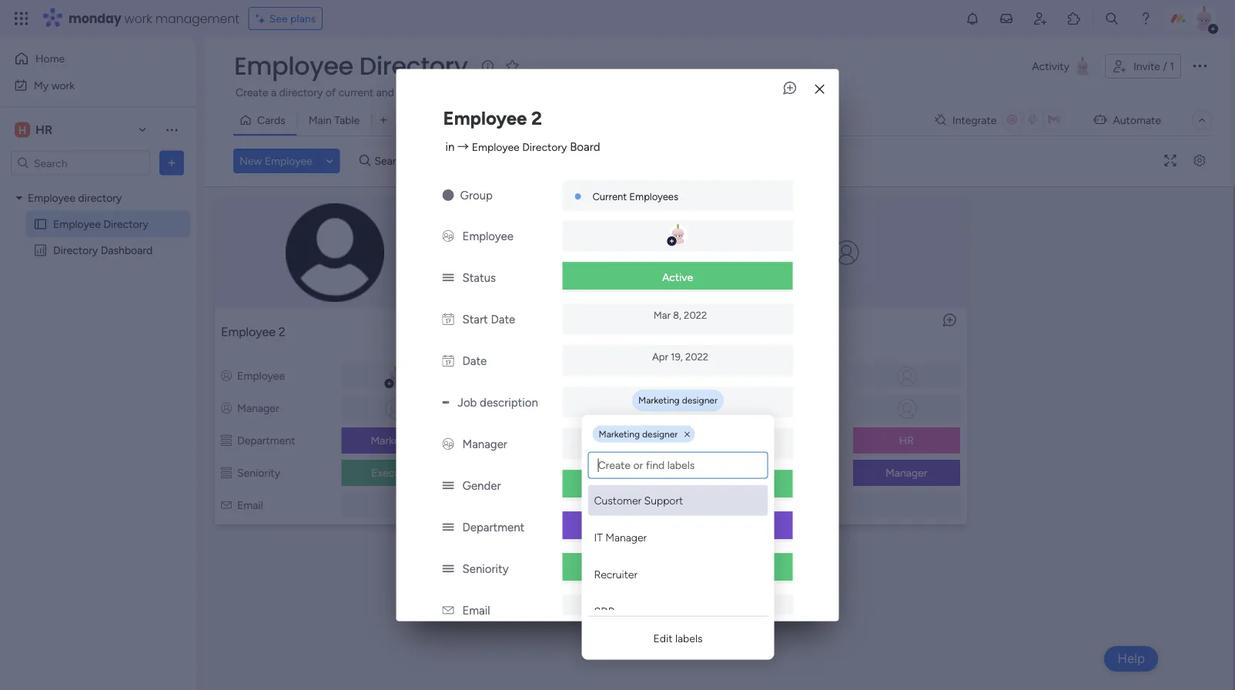 Task type: locate. For each thing, give the bounding box(es) containing it.
hr inside workspace selection element
[[35, 122, 53, 137]]

marketing
[[639, 395, 680, 406], [599, 428, 640, 439], [371, 434, 419, 447], [654, 520, 702, 533]]

Employee Directory field
[[230, 49, 472, 83]]

integrate
[[953, 114, 997, 127]]

0 horizontal spatial card cover image image
[[579, 240, 603, 265]]

1 vertical spatial v2 status image
[[442, 521, 454, 535]]

dapulse person column image for employee 2
[[221, 369, 232, 382]]

1 v2 status outline image from the left
[[477, 434, 488, 447]]

date
[[491, 313, 515, 327], [463, 354, 487, 368]]

1 vertical spatial hr
[[899, 434, 914, 447]]

add view image
[[380, 115, 387, 126]]

0 vertical spatial work
[[124, 10, 152, 27]]

2 inside dialog
[[531, 107, 542, 129]]

card cover image image for employee 1
[[579, 240, 603, 265]]

dapulse person column image for employee 1
[[477, 402, 488, 415]]

directory right a
[[279, 86, 323, 99]]

designer up dapulse x slim image
[[682, 395, 718, 406]]

v2 sun image
[[442, 189, 454, 203]]

1 horizontal spatial the
[[961, 86, 977, 99]]

ruby anderson image
[[1192, 6, 1217, 31]]

gender
[[463, 479, 501, 493]]

0 vertical spatial employee directory
[[234, 49, 468, 83]]

2 horizontal spatial email
[[749, 499, 775, 512]]

caret down image
[[16, 193, 22, 203]]

v2 status outline image right dapulse x slim image
[[733, 434, 744, 447]]

start
[[463, 313, 488, 327]]

dapulse date column image
[[442, 313, 454, 327], [442, 354, 454, 368]]

board
[[902, 86, 930, 99]]

directory left board
[[522, 140, 567, 153]]

0 vertical spatial designer
[[682, 395, 718, 406]]

1 horizontal spatial employee directory
[[234, 49, 468, 83]]

manager
[[237, 402, 279, 415], [493, 402, 535, 415], [749, 402, 791, 415], [463, 438, 507, 451], [886, 466, 928, 479]]

seniority for 1
[[493, 466, 536, 479]]

dashboard
[[101, 244, 153, 257]]

date right start
[[491, 313, 515, 327]]

1 dapulse person column image from the left
[[477, 402, 488, 415]]

settings image
[[1188, 155, 1212, 167]]

1 right start date
[[535, 325, 540, 339]]

help
[[1118, 651, 1145, 667]]

seniority
[[237, 466, 280, 479], [493, 466, 536, 479], [749, 466, 792, 479], [463, 562, 509, 576]]

dapulse person column image for employee 3
[[733, 369, 744, 382]]

0 horizontal spatial the
[[612, 86, 628, 99]]

2
[[531, 107, 542, 129], [279, 325, 286, 339]]

row group
[[207, 190, 1231, 535]]

2 vertical spatial v2 status image
[[442, 562, 454, 576]]

level
[[651, 466, 673, 479]]

v2 status image
[[442, 479, 454, 493], [442, 521, 454, 535], [442, 562, 454, 576]]

employee directory
[[234, 49, 468, 83], [53, 218, 148, 231]]

public board image
[[33, 217, 48, 231]]

email inside 'employee 2' dialog
[[462, 604, 490, 618]]

2022
[[684, 309, 707, 322], [685, 351, 709, 363]]

public dashboard image
[[33, 243, 48, 258]]

monday
[[69, 10, 121, 27]]

2 dapulse person column image from the left
[[733, 402, 744, 415]]

the right during
[[612, 86, 628, 99]]

v2 status image for seniority
[[442, 562, 454, 576]]

create a directory of current and past employees. each applicant hired during the recruitment process can automatically be moved to this board using the automation center. button
[[233, 83, 1071, 102]]

designer left dapulse x slim image
[[642, 428, 678, 439]]

marketing up executive
[[371, 434, 419, 447]]

can
[[730, 86, 748, 99]]

0 horizontal spatial employee directory
[[53, 218, 148, 231]]

apr
[[652, 351, 668, 363]]

1 right /
[[1170, 60, 1175, 73]]

1 vertical spatial 2022
[[685, 351, 709, 363]]

email for 3
[[749, 499, 775, 512]]

2 v2 status outline image from the left
[[733, 434, 744, 447]]

1 horizontal spatial directory
[[279, 86, 323, 99]]

1 card cover image image from the left
[[579, 240, 603, 265]]

0 vertical spatial 1
[[1170, 60, 1175, 73]]

0 vertical spatial dapulse date column image
[[442, 313, 454, 327]]

employee
[[234, 49, 353, 83], [443, 107, 527, 129], [472, 140, 520, 153], [265, 154, 312, 168], [28, 191, 75, 204], [53, 218, 101, 231], [463, 230, 514, 243], [221, 325, 276, 339], [477, 325, 531, 339], [733, 325, 787, 339], [237, 369, 285, 382], [749, 369, 797, 382]]

v2 status image for gender
[[442, 479, 454, 493]]

group
[[460, 189, 493, 203]]

0 horizontal spatial date
[[463, 354, 487, 368]]

create a directory of current and past employees. each applicant hired during the recruitment process can automatically be moved to this board using the automation center.
[[236, 86, 1071, 99]]

card cover image image
[[579, 240, 603, 265], [835, 240, 859, 265]]

work right monday
[[124, 10, 152, 27]]

1 vertical spatial dapulse date column image
[[442, 354, 454, 368]]

date down start
[[463, 354, 487, 368]]

marketing designer up dapulse x slim image
[[639, 395, 718, 406]]

0 horizontal spatial work
[[51, 79, 75, 92]]

marketing designer
[[639, 395, 718, 406], [599, 428, 678, 439]]

2022 right 8,
[[684, 309, 707, 322]]

female
[[660, 479, 695, 492]]

v2 dropdown column image
[[442, 396, 449, 410]]

department
[[237, 434, 295, 447], [493, 434, 551, 447], [749, 434, 807, 447], [463, 521, 525, 535]]

0 horizontal spatial 1
[[535, 325, 540, 339]]

0 vertical spatial v2 status image
[[442, 479, 454, 493]]

to
[[868, 86, 879, 99]]

1 horizontal spatial dapulse person column image
[[733, 402, 744, 415]]

0 vertical spatial employee 2
[[443, 107, 542, 129]]

Create or find labels field
[[588, 452, 768, 479]]

be
[[818, 86, 830, 99]]

1 inside row group
[[535, 325, 540, 339]]

0 vertical spatial 2022
[[684, 309, 707, 322]]

marketing left it
[[599, 428, 640, 439]]

directory up dashboard
[[104, 218, 148, 231]]

directory down search in workspace field
[[78, 191, 122, 204]]

employee 2
[[443, 107, 542, 129], [221, 325, 286, 339]]

v2 status outline image right v2 multiple person column image
[[477, 434, 488, 447]]

0 vertical spatial marketing designer
[[639, 395, 718, 406]]

1 vertical spatial employee 2
[[221, 325, 286, 339]]

1 v2 status image from the top
[[442, 479, 454, 493]]

moved
[[833, 86, 866, 99]]

the
[[612, 86, 628, 99], [961, 86, 977, 99]]

v2 email column image
[[221, 499, 232, 512]]

new employee
[[240, 154, 312, 168]]

1 the from the left
[[612, 86, 628, 99]]

card cover image image for employee 3
[[835, 240, 859, 265]]

v2 status outline image
[[221, 434, 232, 447], [221, 466, 232, 479], [733, 466, 744, 479]]

1 vertical spatial employee directory
[[53, 218, 148, 231]]

None field
[[588, 485, 768, 516], [588, 522, 768, 553], [588, 559, 768, 590], [588, 596, 768, 627], [588, 485, 768, 516], [588, 522, 768, 553], [588, 559, 768, 590], [588, 596, 768, 627]]

list box
[[0, 182, 196, 471]]

1 vertical spatial work
[[51, 79, 75, 92]]

and
[[376, 86, 394, 99]]

sort button
[[574, 149, 629, 173]]

0 vertical spatial hr
[[35, 122, 53, 137]]

marketing designer up mid-
[[599, 428, 678, 439]]

0 horizontal spatial v2 status outline image
[[477, 434, 488, 447]]

recruitment
[[630, 86, 687, 99]]

employee inside new employee button
[[265, 154, 312, 168]]

past
[[397, 86, 418, 99]]

1 horizontal spatial work
[[124, 10, 152, 27]]

1 horizontal spatial 2
[[531, 107, 542, 129]]

marketing up it
[[639, 395, 680, 406]]

directory right public dashboard image
[[53, 244, 98, 257]]

hr
[[35, 122, 53, 137], [899, 434, 914, 447]]

1 inside button
[[1170, 60, 1175, 73]]

1 horizontal spatial hr
[[899, 434, 914, 447]]

0 horizontal spatial employee 2
[[221, 325, 286, 339]]

0 horizontal spatial email
[[237, 499, 263, 512]]

dapulse date column image up v2 dropdown column icon
[[442, 354, 454, 368]]

0 horizontal spatial directory
[[78, 191, 122, 204]]

employee 2 dialog
[[396, 69, 839, 690]]

1 horizontal spatial v2 status outline image
[[733, 434, 744, 447]]

dapulse person column image
[[221, 369, 232, 382], [477, 369, 488, 382], [733, 369, 744, 382], [221, 402, 232, 415]]

1 horizontal spatial card cover image image
[[835, 240, 859, 265]]

1 dapulse date column image from the top
[[442, 313, 454, 327]]

automation
[[979, 86, 1035, 99]]

department for 3
[[749, 434, 807, 447]]

applicant
[[504, 86, 549, 99]]

1 vertical spatial 1
[[535, 325, 540, 339]]

0 vertical spatial directory
[[279, 86, 323, 99]]

dapulse date column image for start date
[[442, 313, 454, 327]]

2 card cover image image from the left
[[835, 240, 859, 265]]

dapulse date column image left start
[[442, 313, 454, 327]]

2022 right 19,
[[685, 351, 709, 363]]

2 v2 status image from the top
[[442, 521, 454, 535]]

employee 3
[[733, 325, 797, 339]]

directory inside "in → employee directory board"
[[522, 140, 567, 153]]

2 dapulse date column image from the top
[[442, 354, 454, 368]]

see
[[269, 12, 288, 25]]

1 horizontal spatial 1
[[1170, 60, 1175, 73]]

the right using
[[961, 86, 977, 99]]

invite / 1 button
[[1105, 54, 1181, 79]]

v2 status outline image for employee 3
[[733, 434, 744, 447]]

plans
[[290, 12, 316, 25]]

directory dashboard
[[53, 244, 153, 257]]

this
[[881, 86, 899, 99]]

apps image
[[1067, 11, 1082, 26]]

labels
[[675, 632, 703, 645]]

v2 status outline image
[[477, 434, 488, 447], [733, 434, 744, 447]]

1 vertical spatial 2
[[279, 325, 286, 339]]

apr 19, 2022
[[652, 351, 709, 363]]

directory up the past
[[359, 49, 468, 83]]

0 horizontal spatial dapulse person column image
[[477, 402, 488, 415]]

0 vertical spatial date
[[491, 313, 515, 327]]

arrow down image
[[551, 152, 570, 170]]

→
[[458, 140, 469, 154]]

edit labels button
[[588, 623, 768, 654]]

workspace selection element
[[15, 121, 55, 139]]

2 the from the left
[[961, 86, 977, 99]]

autopilot image
[[1094, 110, 1107, 129]]

in
[[446, 140, 455, 154]]

0 vertical spatial 2
[[531, 107, 542, 129]]

3 v2 status image from the top
[[442, 562, 454, 576]]

v2 status image
[[442, 271, 454, 285]]

work inside "button"
[[51, 79, 75, 92]]

email
[[237, 499, 263, 512], [749, 499, 775, 512], [462, 604, 490, 618]]

h
[[18, 123, 26, 136]]

employee directory up directory dashboard
[[53, 218, 148, 231]]

1 horizontal spatial email
[[462, 604, 490, 618]]

seniority for 2
[[237, 466, 280, 479]]

0 horizontal spatial hr
[[35, 122, 53, 137]]

employee directory up current
[[234, 49, 468, 83]]

open full screen image
[[1158, 155, 1183, 167]]

center.
[[1037, 86, 1071, 99]]

manager for 2
[[237, 402, 279, 415]]

designer
[[682, 395, 718, 406], [642, 428, 678, 439]]

directory
[[359, 49, 468, 83], [522, 140, 567, 153], [104, 218, 148, 231], [53, 244, 98, 257]]

work for my
[[51, 79, 75, 92]]

row group containing employee 2
[[207, 190, 1231, 535]]

during
[[578, 86, 609, 99]]

work right my
[[51, 79, 75, 92]]

dapulse person column image
[[477, 402, 488, 415], [733, 402, 744, 415]]

seniority for 3
[[749, 466, 792, 479]]

0 horizontal spatial designer
[[642, 428, 678, 439]]

0 horizontal spatial 2
[[279, 325, 286, 339]]

v2 email column image
[[442, 604, 454, 618]]

1 horizontal spatial employee 2
[[443, 107, 542, 129]]

19,
[[671, 351, 683, 363]]

v2 multiple person column image
[[442, 438, 454, 451]]

option
[[0, 184, 196, 187]]

dapulse integrations image
[[935, 114, 947, 126]]



Task type: vqa. For each thing, say whether or not it's contained in the screenshot.


Task type: describe. For each thing, give the bounding box(es) containing it.
employee directory
[[28, 191, 122, 204]]

in → employee directory board
[[446, 140, 600, 154]]

Search in workspace field
[[32, 154, 129, 172]]

board
[[570, 140, 600, 154]]

edit labels
[[653, 632, 703, 645]]

1 vertical spatial marketing designer
[[599, 428, 678, 439]]

mid-level
[[629, 466, 673, 479]]

description
[[480, 396, 538, 410]]

employee directory link
[[472, 140, 567, 153]]

employee 1
[[477, 325, 540, 339]]

employee 2 inside dialog
[[443, 107, 542, 129]]

edit
[[653, 632, 673, 645]]

management
[[155, 10, 239, 27]]

of
[[326, 86, 336, 99]]

current
[[593, 190, 627, 203]]

1 horizontal spatial date
[[491, 313, 515, 327]]

see plans button
[[249, 7, 323, 30]]

job
[[458, 396, 477, 410]]

using
[[932, 86, 958, 99]]

directory inside 'create a directory of current and past employees. each applicant hired during the recruitment process can automatically be moved to this board using the automation center.' button
[[279, 86, 323, 99]]

home
[[35, 52, 65, 65]]

see plans
[[269, 12, 316, 25]]

active
[[662, 271, 693, 284]]

activity
[[1032, 60, 1070, 73]]

workspace image
[[15, 121, 30, 138]]

process
[[690, 86, 728, 99]]

job description
[[458, 396, 538, 410]]

manager inside 'employee 2' dialog
[[463, 438, 507, 451]]

main
[[309, 114, 332, 127]]

a
[[271, 86, 277, 99]]

automate
[[1113, 114, 1161, 127]]

my work button
[[9, 73, 166, 97]]

employee 2 inside row group
[[221, 325, 286, 339]]

current
[[339, 86, 374, 99]]

work for monday
[[124, 10, 152, 27]]

help image
[[1138, 11, 1154, 26]]

dapulse date column image for date
[[442, 354, 454, 368]]

invite members image
[[1033, 11, 1048, 26]]

monday work management
[[69, 10, 239, 27]]

home button
[[9, 46, 166, 71]]

email for 2
[[237, 499, 263, 512]]

v2 search image
[[359, 152, 371, 170]]

status
[[463, 271, 496, 285]]

invite
[[1134, 60, 1161, 73]]

1 vertical spatial date
[[463, 354, 487, 368]]

v2 status outline image for employee 1
[[477, 434, 488, 447]]

2 inside row group
[[279, 325, 286, 339]]

angle down image
[[326, 155, 334, 167]]

add to favorites image
[[505, 58, 520, 74]]

main table button
[[297, 108, 371, 132]]

dapulse x slim image
[[685, 430, 690, 439]]

marketing down "female"
[[654, 520, 702, 533]]

show board description image
[[479, 59, 497, 74]]

new
[[240, 154, 262, 168]]

2022 for date
[[685, 351, 709, 363]]

Search field
[[371, 150, 417, 172]]

new employee button
[[233, 149, 319, 173]]

executive
[[371, 466, 418, 479]]

start date
[[463, 313, 515, 327]]

v2 status outline image for employee 2
[[221, 466, 232, 479]]

v2 multiple person column image
[[442, 230, 454, 243]]

seniority inside 'employee 2' dialog
[[463, 562, 509, 576]]

1 vertical spatial directory
[[78, 191, 122, 204]]

manager for 1
[[493, 402, 535, 415]]

v2 status image for department
[[442, 521, 454, 535]]

employee inside "in → employee directory board"
[[472, 140, 520, 153]]

table
[[334, 114, 360, 127]]

marketing inside row group
[[371, 434, 419, 447]]

hr inside row group
[[899, 434, 914, 447]]

dapulse person column image for employee 3
[[733, 402, 744, 415]]

department for 1
[[493, 434, 551, 447]]

dapulse person column image for employee 1
[[477, 369, 488, 382]]

main table
[[309, 114, 360, 127]]

current employees
[[593, 190, 679, 203]]

cards button
[[233, 108, 297, 132]]

mar
[[654, 309, 671, 322]]

each
[[478, 86, 501, 99]]

department inside 'employee 2' dialog
[[463, 521, 525, 535]]

search everything image
[[1104, 11, 1120, 26]]

v2 status outline image for employee 3
[[733, 466, 744, 479]]

notifications image
[[965, 11, 980, 26]]

collapse board header image
[[1196, 114, 1208, 126]]

automatically
[[750, 86, 815, 99]]

help button
[[1105, 646, 1158, 672]]

3
[[790, 325, 797, 339]]

my work
[[34, 79, 75, 92]]

create
[[236, 86, 268, 99]]

hired
[[551, 86, 576, 99]]

employees.
[[420, 86, 475, 99]]

/
[[1163, 60, 1167, 73]]

my
[[34, 79, 49, 92]]

2022 for start date
[[684, 309, 707, 322]]

1 horizontal spatial designer
[[682, 395, 718, 406]]

mid-
[[629, 466, 651, 479]]

1 vertical spatial designer
[[642, 428, 678, 439]]

list box containing employee directory
[[0, 182, 196, 471]]

select product image
[[14, 11, 29, 26]]

invite / 1
[[1134, 60, 1175, 73]]

8,
[[673, 309, 682, 322]]

inbox image
[[999, 11, 1014, 26]]

sort
[[599, 154, 620, 168]]

manager for 3
[[749, 402, 791, 415]]

employees
[[630, 190, 679, 203]]

mar 8, 2022
[[654, 309, 707, 322]]

close image
[[815, 83, 824, 95]]

department for 2
[[237, 434, 295, 447]]

cards
[[257, 114, 286, 127]]

it
[[646, 434, 655, 447]]

activity button
[[1026, 54, 1099, 79]]



